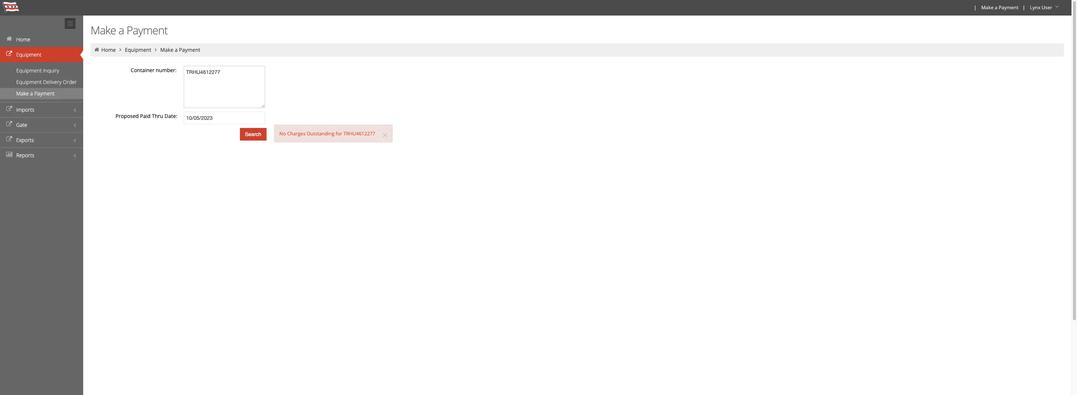 Task type: describe. For each thing, give the bounding box(es) containing it.
1 vertical spatial home image
[[94, 47, 100, 52]]

equipment up equipment delivery order 'link'
[[16, 67, 42, 74]]

equipment inquiry
[[16, 67, 59, 74]]

equipment delivery order
[[16, 78, 77, 85]]

equipment inquiry link
[[0, 65, 83, 76]]

1 vertical spatial make a payment link
[[160, 46, 200, 53]]

1 horizontal spatial equipment link
[[125, 46, 151, 53]]

reports link
[[0, 148, 83, 163]]

charges
[[287, 130, 306, 137]]

equipment inside 'link'
[[16, 78, 42, 85]]

Container number: text field
[[184, 66, 265, 108]]

equipment up container
[[125, 46, 151, 53]]

proposed paid thru date:
[[116, 112, 177, 119]]

no
[[280, 130, 286, 137]]

delivery
[[43, 78, 62, 85]]

imports
[[16, 106, 34, 113]]

user
[[1042, 4, 1053, 11]]

date:
[[165, 112, 177, 119]]

2 | from the left
[[1023, 4, 1026, 11]]

number:
[[156, 67, 177, 74]]

order
[[63, 78, 77, 85]]

0 horizontal spatial equipment link
[[0, 47, 83, 62]]

home inside home link
[[16, 36, 30, 43]]

inquiry
[[43, 67, 59, 74]]

1 | from the left
[[974, 4, 977, 11]]

container
[[131, 67, 155, 74]]

1 horizontal spatial home link
[[101, 46, 116, 53]]

external link image for gate
[[6, 122, 13, 127]]



Task type: locate. For each thing, give the bounding box(es) containing it.
exports link
[[0, 132, 83, 148]]

0 horizontal spatial home image
[[6, 36, 13, 41]]

|
[[974, 4, 977, 11], [1023, 4, 1026, 11]]

3 external link image from the top
[[6, 122, 13, 127]]

None text field
[[184, 112, 265, 124]]

0 vertical spatial home image
[[6, 36, 13, 41]]

home link
[[0, 32, 83, 47], [101, 46, 116, 53]]

lynx user link
[[1027, 0, 1064, 16]]

make
[[982, 4, 994, 11], [91, 23, 116, 38], [160, 46, 174, 53], [16, 90, 29, 97]]

equipment link up equipment inquiry link
[[0, 47, 83, 62]]

external link image
[[6, 137, 13, 142]]

make a payment link
[[979, 0, 1022, 16], [160, 46, 200, 53], [0, 88, 83, 99]]

2 vertical spatial external link image
[[6, 122, 13, 127]]

no charges outstanding for trhu4612277
[[280, 130, 376, 137]]

1 angle right image from the left
[[117, 47, 124, 52]]

external link image inside the imports link
[[6, 107, 13, 112]]

1 external link image from the top
[[6, 51, 13, 57]]

for
[[336, 130, 342, 137]]

equipment
[[125, 46, 151, 53], [16, 51, 42, 58], [16, 67, 42, 74], [16, 78, 42, 85]]

lynx user
[[1031, 4, 1053, 11]]

home image
[[6, 36, 13, 41], [94, 47, 100, 52]]

reports
[[16, 152, 34, 159]]

a
[[995, 4, 998, 11], [119, 23, 124, 38], [175, 46, 178, 53], [30, 90, 33, 97]]

make a payment link down equipment delivery order 'link'
[[0, 88, 83, 99]]

paid
[[140, 112, 151, 119]]

1 horizontal spatial angle right image
[[153, 47, 159, 52]]

make a payment
[[982, 4, 1019, 11], [91, 23, 168, 38], [160, 46, 200, 53], [16, 90, 55, 97]]

exports
[[16, 137, 34, 144]]

2 vertical spatial make a payment link
[[0, 88, 83, 99]]

gate
[[16, 121, 27, 128]]

home
[[16, 36, 30, 43], [101, 46, 116, 53]]

external link image for imports
[[6, 107, 13, 112]]

gate link
[[0, 117, 83, 132]]

external link image left gate
[[6, 122, 13, 127]]

1 vertical spatial external link image
[[6, 107, 13, 112]]

1 horizontal spatial home
[[101, 46, 116, 53]]

angle down image
[[1054, 4, 1061, 9]]

external link image for equipment
[[6, 51, 13, 57]]

equipment delivery order link
[[0, 77, 83, 88]]

payment
[[999, 4, 1019, 11], [127, 23, 168, 38], [179, 46, 200, 53], [34, 90, 55, 97]]

2 external link image from the top
[[6, 107, 13, 112]]

outstanding
[[307, 130, 335, 137]]

0 vertical spatial external link image
[[6, 51, 13, 57]]

make a payment link up number:
[[160, 46, 200, 53]]

angle right image
[[117, 47, 124, 52], [153, 47, 159, 52]]

bar chart image
[[6, 152, 13, 157]]

0 horizontal spatial home link
[[0, 32, 83, 47]]

2 horizontal spatial make a payment link
[[979, 0, 1022, 16]]

search
[[245, 131, 261, 137]]

0 horizontal spatial make a payment link
[[0, 88, 83, 99]]

proposed
[[116, 112, 139, 119]]

imports link
[[0, 102, 83, 117]]

1 horizontal spatial make a payment link
[[160, 46, 200, 53]]

equipment up equipment inquiry
[[16, 51, 42, 58]]

equipment down equipment inquiry
[[16, 78, 42, 85]]

1 horizontal spatial home image
[[94, 47, 100, 52]]

external link image left imports
[[6, 107, 13, 112]]

thru
[[152, 112, 163, 119]]

1 horizontal spatial |
[[1023, 4, 1026, 11]]

external link image up equipment inquiry link
[[6, 51, 13, 57]]

2 angle right image from the left
[[153, 47, 159, 52]]

0 vertical spatial make a payment link
[[979, 0, 1022, 16]]

external link image inside gate link
[[6, 122, 13, 127]]

make a payment link left lynx
[[979, 0, 1022, 16]]

equipment link
[[125, 46, 151, 53], [0, 47, 83, 62]]

0 horizontal spatial |
[[974, 4, 977, 11]]

0 horizontal spatial angle right image
[[117, 47, 124, 52]]

equipment link up container
[[125, 46, 151, 53]]

0 horizontal spatial home
[[16, 36, 30, 43]]

trhu4612277
[[344, 130, 376, 137]]

lynx
[[1031, 4, 1041, 11]]

external link image
[[6, 51, 13, 57], [6, 107, 13, 112], [6, 122, 13, 127]]

container number:
[[131, 67, 177, 74]]

0 vertical spatial home
[[16, 36, 30, 43]]

search button
[[240, 128, 267, 141]]

1 vertical spatial home
[[101, 46, 116, 53]]



Task type: vqa. For each thing, say whether or not it's contained in the screenshot.
the external link 'Image' related to Equipment
yes



